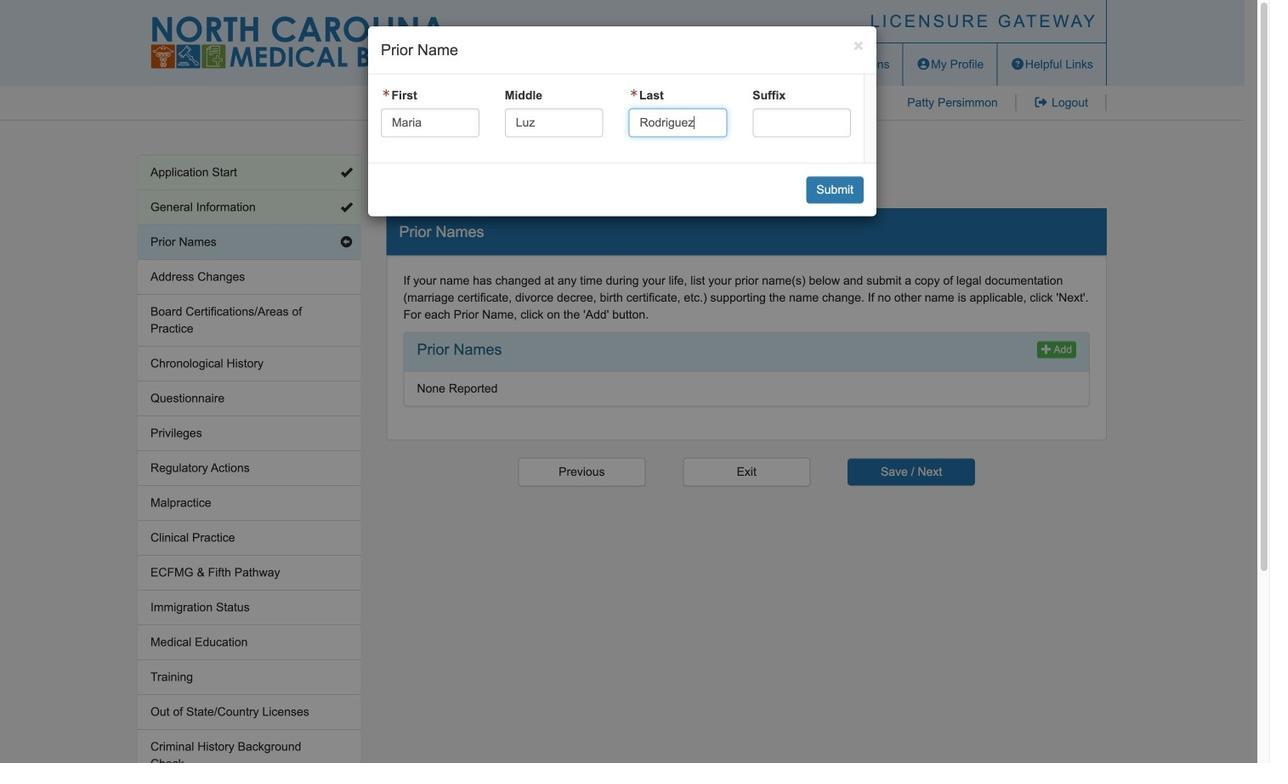 Task type: vqa. For each thing, say whether or not it's contained in the screenshot.
2nd ok icon from the bottom of the page
no



Task type: describe. For each thing, give the bounding box(es) containing it.
question circle image
[[1011, 58, 1026, 70]]

circle arrow left image
[[341, 236, 353, 248]]

1 ok image from the top
[[341, 167, 353, 179]]

sign out image
[[1034, 97, 1049, 108]]

north carolina medical board logo image
[[151, 16, 448, 69]]

2 fw image from the left
[[629, 89, 640, 98]]



Task type: locate. For each thing, give the bounding box(es) containing it.
0 vertical spatial ok image
[[341, 167, 353, 179]]

None submit
[[807, 177, 864, 204], [848, 459, 976, 486], [807, 177, 864, 204], [848, 459, 976, 486]]

0 horizontal spatial fw image
[[381, 89, 392, 98]]

None text field
[[505, 109, 603, 138], [629, 109, 727, 138], [505, 109, 603, 138], [629, 109, 727, 138]]

1 fw image from the left
[[381, 89, 392, 98]]

user circle image
[[916, 58, 931, 70]]

1 horizontal spatial fw image
[[629, 89, 640, 98]]

plus image
[[1042, 344, 1052, 354]]

None text field
[[381, 109, 479, 138], [753, 109, 851, 138], [381, 109, 479, 138], [753, 109, 851, 138]]

None button
[[518, 458, 646, 487], [683, 458, 811, 487], [518, 458, 646, 487], [683, 458, 811, 487]]

ok image
[[341, 167, 353, 179], [341, 202, 353, 213]]

fw image
[[381, 89, 392, 98], [629, 89, 640, 98]]

2 ok image from the top
[[341, 202, 353, 213]]

1 vertical spatial ok image
[[341, 202, 353, 213]]



